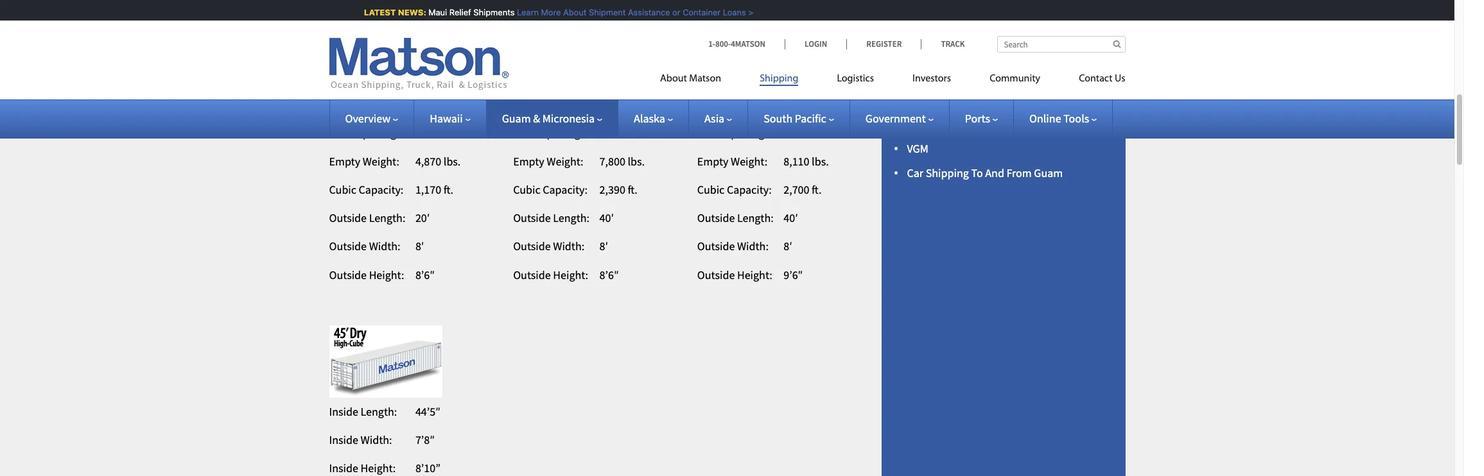 Task type: vqa. For each thing, say whether or not it's contained in the screenshot.
the right 'About'
yes



Task type: locate. For each thing, give the bounding box(es) containing it.
2 horizontal spatial outside length:
[[697, 211, 774, 226]]

3 opening: from the left
[[723, 126, 768, 141]]

2 cubic from the left
[[513, 183, 541, 197]]

0 vertical spatial guam
[[986, 44, 1015, 59]]

7'10" for 7,800
[[600, 97, 625, 112]]

8′ for 2,700 ft.
[[784, 239, 792, 254]]

empty for 8,110 lbs.
[[697, 154, 729, 169]]

2 7'8″w from the left
[[600, 126, 628, 141]]

outside width: for 2,390
[[513, 239, 585, 254]]

government link
[[866, 111, 934, 126]]

inside height: for 8,110
[[697, 97, 764, 112]]

1 door opening: from the left
[[329, 126, 399, 141]]

1 horizontal spatial outside length:
[[513, 211, 590, 226]]

1 7'5″h from the left
[[454, 126, 481, 141]]

0 horizontal spatial cubic
[[329, 183, 357, 197]]

2 lbs. from the left
[[628, 154, 645, 169]]

7'8″ for 44'5″
[[416, 433, 435, 448]]

shipping down 39'5″
[[760, 74, 799, 84]]

0 horizontal spatial weight:
[[363, 154, 399, 169]]

empty weight: for 4,870 lbs.
[[329, 154, 399, 169]]

x for 4,870
[[446, 126, 451, 141]]

1 horizontal spatial capacity:
[[543, 183, 588, 197]]

2 horizontal spatial cubic capacity:
[[697, 183, 772, 197]]

2 40′ from the left
[[784, 211, 798, 226]]

latest
[[359, 7, 391, 17]]

outside height: for 2,390
[[513, 268, 588, 282]]

outside width: for 1,170
[[329, 239, 401, 254]]

door opening: for 4,870 lbs.
[[329, 126, 399, 141]]

about right more
[[558, 7, 582, 17]]

lbs. for 7,800 lbs.
[[628, 154, 645, 169]]

1 8′ from the left
[[416, 239, 424, 254]]

1 lbs. from the left
[[444, 154, 461, 169]]

1-
[[709, 39, 716, 49]]

0 horizontal spatial outside height:
[[329, 268, 404, 282]]

2 horizontal spatial door opening:
[[697, 126, 768, 141]]

44'5″
[[416, 404, 441, 419]]

0 horizontal spatial cubic capacity:
[[329, 183, 404, 197]]

online
[[1030, 111, 1062, 126]]

7'8″w for 4,870
[[416, 126, 444, 141]]

empty for 7,800 lbs.
[[513, 154, 545, 169]]

3 empty from the left
[[697, 154, 729, 169]]

3 outside width: from the left
[[697, 239, 769, 254]]

door opening: for 8,110 lbs.
[[697, 126, 768, 141]]

length:
[[361, 41, 397, 55], [729, 41, 765, 55], [369, 211, 406, 226], [553, 211, 590, 226], [737, 211, 774, 226], [361, 404, 397, 419]]

ft. for 2,390 ft.
[[628, 183, 638, 197]]

3 capacity: from the left
[[727, 183, 772, 197]]

investors
[[913, 74, 951, 84]]

2 ft. from the left
[[628, 183, 638, 197]]

about
[[558, 7, 582, 17], [660, 74, 687, 84]]

1 cubic from the left
[[329, 183, 357, 197]]

2 door from the left
[[513, 126, 537, 141]]

capacity: left 2,390
[[543, 183, 588, 197]]

ft.
[[444, 183, 454, 197], [628, 183, 638, 197], [812, 183, 822, 197]]

8′ down 20′
[[416, 239, 424, 254]]

2 weight: from the left
[[547, 154, 584, 169]]

2 cubic capacity: from the left
[[513, 183, 588, 197]]

weight: for 8,110 lbs.
[[731, 154, 768, 169]]

2 horizontal spatial weight:
[[731, 154, 768, 169]]

2 door opening: from the left
[[513, 126, 583, 141]]

3 7'8″w from the left
[[784, 126, 812, 141]]

1 horizontal spatial 7'10"
[[600, 97, 625, 112]]

7,800
[[600, 154, 626, 169]]

1 door from the left
[[329, 126, 353, 141]]

0 horizontal spatial outside width:
[[329, 239, 401, 254]]

outside length: for 2,700
[[697, 211, 774, 226]]

7'10"
[[416, 97, 441, 112], [600, 97, 625, 112]]

1 horizontal spatial 7'8″w x 7'5″h
[[600, 126, 665, 141]]

7'8″w x 7'5″h
[[416, 126, 481, 141], [600, 126, 665, 141]]

1 horizontal spatial x
[[630, 126, 636, 141]]

inside length: for 39'5″
[[697, 41, 765, 55]]

7'5″h for 4,870 lbs.
[[454, 126, 481, 141]]

0 horizontal spatial 7'10"
[[416, 97, 441, 112]]

weight: left the 8,110
[[731, 154, 768, 169]]

7'8″w x 7'5″h up 7,800 lbs.
[[600, 126, 665, 141]]

login link
[[785, 39, 847, 49]]

about left matson
[[660, 74, 687, 84]]

1 vertical spatial guam
[[502, 111, 531, 126]]

outside length:
[[329, 211, 406, 226], [513, 211, 590, 226], [697, 211, 774, 226]]

1 horizontal spatial cubic
[[513, 183, 541, 197]]

inside width: for 44'5″
[[329, 433, 392, 448]]

capacity: for 2,700 ft.
[[727, 183, 772, 197]]

0 horizontal spatial door
[[329, 126, 353, 141]]

2 horizontal spatial outside height:
[[697, 268, 773, 282]]

ft. for 1,170 ft.
[[444, 183, 454, 197]]

3 x from the left
[[815, 126, 820, 141]]

3 lbs. from the left
[[812, 154, 829, 169]]

1 vertical spatial 8'10"
[[416, 461, 441, 476]]

7'5″h up 7,800 lbs.
[[638, 126, 665, 141]]

empty down the &
[[513, 154, 545, 169]]

guam
[[986, 44, 1015, 59], [502, 111, 531, 126], [1034, 166, 1063, 181]]

inside
[[329, 41, 358, 55], [697, 41, 727, 55], [329, 69, 358, 84], [697, 69, 727, 84], [329, 97, 358, 112], [513, 97, 543, 112], [697, 97, 727, 112], [329, 404, 358, 419], [329, 433, 358, 448], [329, 461, 358, 476]]

empty down overview
[[329, 154, 360, 169]]

door for 8,110 lbs.
[[697, 126, 721, 141]]

rates/rules
[[934, 93, 991, 108]]

3 cubic from the left
[[697, 183, 725, 197]]

matson
[[689, 74, 721, 84]]

0 vertical spatial 8'10"
[[784, 97, 809, 112]]

8'5″h
[[822, 126, 849, 141]]

cubic for 2,390 ft.
[[513, 183, 541, 197]]

inside height: for 4,870
[[329, 97, 396, 112]]

0 horizontal spatial 8'10"
[[416, 461, 441, 476]]

7'8″ down 39'5″
[[784, 69, 803, 84]]

logistics link
[[818, 67, 894, 94]]

1 horizontal spatial 7'8″w
[[600, 126, 628, 141]]

8′ up 9'6″
[[784, 239, 792, 254]]

2 7'8″w x 7'5″h from the left
[[600, 126, 665, 141]]

u.s.
[[907, 117, 927, 132]]

2 outside length: from the left
[[513, 211, 590, 226]]

outside height: for 1,170
[[329, 268, 404, 282]]

3 empty weight: from the left
[[697, 154, 768, 169]]

1 ft. from the left
[[444, 183, 454, 197]]

0 horizontal spatial lbs.
[[444, 154, 461, 169]]

Search search field
[[997, 36, 1126, 53]]

1 horizontal spatial opening:
[[539, 126, 583, 141]]

vessel schedules link
[[907, 69, 989, 84]]

7'8″ down 44'5″
[[416, 433, 435, 448]]

cubic capacity: left the 2,700 on the top of the page
[[697, 183, 772, 197]]

outside width:
[[329, 239, 401, 254], [513, 239, 585, 254], [697, 239, 769, 254]]

special projects guam
[[907, 44, 1015, 59]]

0 horizontal spatial 40′
[[600, 211, 614, 226]]

empty weight: for 7,800 lbs.
[[513, 154, 584, 169]]

1 horizontal spatial 7'5″h
[[638, 126, 665, 141]]

cubic capacity: for 2,700 ft.
[[697, 183, 772, 197]]

1 horizontal spatial ft.
[[628, 183, 638, 197]]

7'8″w x 7'5″h for 7,800
[[600, 126, 665, 141]]

0 horizontal spatial x
[[446, 126, 451, 141]]

about inside top menu navigation
[[660, 74, 687, 84]]

7'8″w x 8'5″h
[[784, 126, 849, 141]]

1 cubic capacity: from the left
[[329, 183, 404, 197]]

7'8″w x 7'5″h up 4,870 lbs.
[[416, 126, 481, 141]]

opening:
[[355, 126, 399, 141], [539, 126, 583, 141], [723, 126, 768, 141]]

cubic capacity: left the 1,170
[[329, 183, 404, 197]]

2 horizontal spatial outside width:
[[697, 239, 769, 254]]

3 door opening: from the left
[[697, 126, 768, 141]]

register
[[867, 39, 902, 49]]

7'8″ for 39'5″
[[784, 69, 803, 84]]

lbs. right 4,870
[[444, 154, 461, 169]]

inside width: for 19'4″
[[329, 69, 392, 84]]

1 outside length: from the left
[[329, 211, 406, 226]]

2 7'5″h from the left
[[638, 126, 665, 141]]

vgm
[[907, 142, 929, 156]]

8'10" down shipping link
[[784, 97, 809, 112]]

40′
[[600, 211, 614, 226], [784, 211, 798, 226]]

2 empty weight: from the left
[[513, 154, 584, 169]]

x for 7,800
[[630, 126, 636, 141]]

39'5″
[[784, 41, 809, 55]]

1 7'8″w x 7'5″h from the left
[[416, 126, 481, 141]]

cubic for 2,700 ft.
[[697, 183, 725, 197]]

1 horizontal spatial door
[[513, 126, 537, 141]]

inside width:
[[329, 69, 392, 84], [697, 69, 760, 84], [329, 433, 392, 448]]

0 horizontal spatial empty
[[329, 154, 360, 169]]

empty weight: down 'guam & micronesia'
[[513, 154, 584, 169]]

1 outside width: from the left
[[329, 239, 401, 254]]

lbs. right 7,800
[[628, 154, 645, 169]]

empty weight: down asia link
[[697, 154, 768, 169]]

3 ft. from the left
[[812, 183, 822, 197]]

1 capacity: from the left
[[359, 183, 404, 197]]

2 opening: from the left
[[539, 126, 583, 141]]

3 door from the left
[[697, 126, 721, 141]]

8,110
[[784, 154, 810, 169]]

2 x from the left
[[630, 126, 636, 141]]

7'8″w
[[416, 126, 444, 141], [600, 126, 628, 141], [784, 126, 812, 141]]

inside length: for 19'4″
[[329, 41, 397, 55]]

2 horizontal spatial 7'8″w
[[784, 126, 812, 141]]

1 x from the left
[[446, 126, 451, 141]]

40′ for 2,390 ft.
[[600, 211, 614, 226]]

x up 4,870 lbs.
[[446, 126, 451, 141]]

40′ for 2,700 ft.
[[784, 211, 798, 226]]

1 40′ from the left
[[600, 211, 614, 226]]

x
[[446, 126, 451, 141], [630, 126, 636, 141], [815, 126, 820, 141]]

hawaii
[[430, 111, 463, 126]]

0 horizontal spatial 7'8″w
[[416, 126, 444, 141]]

1 horizontal spatial door opening:
[[513, 126, 583, 141]]

1 horizontal spatial lbs.
[[628, 154, 645, 169]]

7'10" for 4,870
[[416, 97, 441, 112]]

x for 8,110
[[815, 126, 820, 141]]

shipment
[[584, 7, 621, 17]]

1 weight: from the left
[[363, 154, 399, 169]]

3 outside height: from the left
[[697, 268, 773, 282]]

0 horizontal spatial about
[[558, 7, 582, 17]]

x left the 8'5″h
[[815, 126, 820, 141]]

0 horizontal spatial 8′
[[416, 239, 424, 254]]

2,700 ft.
[[784, 183, 822, 197]]

ft. right the 1,170
[[444, 183, 454, 197]]

0 horizontal spatial door opening:
[[329, 126, 399, 141]]

1 horizontal spatial empty weight:
[[513, 154, 584, 169]]

8′ down 2,390
[[600, 239, 608, 254]]

1 7'8″w from the left
[[416, 126, 444, 141]]

opening: for 4,870 lbs.
[[355, 126, 399, 141]]

8′ for 1,170 ft.
[[416, 239, 424, 254]]

lbs.
[[444, 154, 461, 169], [628, 154, 645, 169], [812, 154, 829, 169]]

2 horizontal spatial empty weight:
[[697, 154, 768, 169]]

weight: for 4,870 lbs.
[[363, 154, 399, 169]]

from
[[1007, 166, 1032, 181]]

empty for 4,870 lbs.
[[329, 154, 360, 169]]

u.s. detention and demurrage
[[907, 117, 1054, 132]]

inside width: for 39'5″
[[697, 69, 760, 84]]

2 horizontal spatial x
[[815, 126, 820, 141]]

7'10" down blue matson logo with ocean, shipping, truck, rail and logistics written beneath it.
[[416, 97, 441, 112]]

width:
[[361, 69, 392, 84], [729, 69, 760, 84], [369, 239, 401, 254], [553, 239, 585, 254], [737, 239, 769, 254], [361, 433, 392, 448]]

capacity: left the 2,700 on the top of the page
[[727, 183, 772, 197]]

3 cubic capacity: from the left
[[697, 183, 772, 197]]

0 horizontal spatial opening:
[[355, 126, 399, 141]]

1 horizontal spatial weight:
[[547, 154, 584, 169]]

2 horizontal spatial opening:
[[723, 126, 768, 141]]

2 vertical spatial guam
[[1034, 166, 1063, 181]]

2 horizontal spatial ft.
[[812, 183, 822, 197]]

ft. right 2,390
[[628, 183, 638, 197]]

empty down asia
[[697, 154, 729, 169]]

1 horizontal spatial shipping
[[926, 166, 969, 181]]

car shipping to and from guam
[[907, 166, 1063, 181]]

2 outside height: from the left
[[513, 268, 588, 282]]

capacity: for 2,390 ft.
[[543, 183, 588, 197]]

shipping link
[[741, 67, 818, 94]]

3 weight: from the left
[[731, 154, 768, 169]]

7'10" left alaska
[[600, 97, 625, 112]]

0 horizontal spatial 7'5″h
[[454, 126, 481, 141]]

7'8″w x 7'5″h for 4,870
[[416, 126, 481, 141]]

empty
[[329, 154, 360, 169], [513, 154, 545, 169], [697, 154, 729, 169]]

2 capacity: from the left
[[543, 183, 588, 197]]

>
[[744, 7, 749, 17]]

more
[[536, 7, 556, 17]]

1 horizontal spatial outside width:
[[513, 239, 585, 254]]

ports link
[[965, 111, 998, 126]]

contact
[[1079, 74, 1113, 84]]

0 vertical spatial about
[[558, 7, 582, 17]]

1 opening: from the left
[[355, 126, 399, 141]]

2,700
[[784, 183, 810, 197]]

cubic
[[329, 183, 357, 197], [513, 183, 541, 197], [697, 183, 725, 197]]

3 outside length: from the left
[[697, 211, 774, 226]]

capacity: left the 1,170
[[359, 183, 404, 197]]

hawaii link
[[430, 111, 471, 126]]

weight: down micronesia
[[547, 154, 584, 169]]

2 8'6″ from the left
[[600, 268, 619, 282]]

4,870 lbs.
[[416, 154, 461, 169]]

x up 7,800 lbs.
[[630, 126, 636, 141]]

2 horizontal spatial capacity:
[[727, 183, 772, 197]]

1 horizontal spatial 8′
[[600, 239, 608, 254]]

height:
[[361, 97, 396, 112], [545, 97, 580, 112], [729, 97, 764, 112], [369, 268, 404, 282], [553, 268, 588, 282], [737, 268, 773, 282], [361, 461, 396, 476]]

1 horizontal spatial cubic capacity:
[[513, 183, 588, 197]]

2 horizontal spatial lbs.
[[812, 154, 829, 169]]

cargo
[[957, 20, 985, 35]]

0 horizontal spatial empty weight:
[[329, 154, 399, 169]]

1 empty weight: from the left
[[329, 154, 399, 169]]

maui
[[424, 7, 442, 17]]

0 horizontal spatial ft.
[[444, 183, 454, 197]]

cubic for 1,170 ft.
[[329, 183, 357, 197]]

1 horizontal spatial about
[[660, 74, 687, 84]]

0 horizontal spatial 7'8″w x 7'5″h
[[416, 126, 481, 141]]

1 vertical spatial about
[[660, 74, 687, 84]]

2 empty from the left
[[513, 154, 545, 169]]

1 horizontal spatial outside height:
[[513, 268, 588, 282]]

2 8′ from the left
[[600, 239, 608, 254]]

guam up community
[[986, 44, 1015, 59]]

2 7'10" from the left
[[600, 97, 625, 112]]

shipping left to
[[926, 166, 969, 181]]

0 vertical spatial shipping
[[760, 74, 799, 84]]

2 horizontal spatial cubic
[[697, 183, 725, 197]]

vgm link
[[907, 142, 929, 156]]

8'6″ for 20′
[[416, 268, 435, 282]]

1 horizontal spatial 40′
[[784, 211, 798, 226]]

40′ down the 2,700 on the top of the page
[[784, 211, 798, 226]]

0 horizontal spatial shipping
[[760, 74, 799, 84]]

40′ down 2,390
[[600, 211, 614, 226]]

top menu navigation
[[660, 67, 1126, 94]]

7'8″ down 19'4″
[[416, 69, 435, 84]]

1 7'10" from the left
[[416, 97, 441, 112]]

0 horizontal spatial outside length:
[[329, 211, 406, 226]]

car shipping to and from guam link
[[907, 166, 1063, 181]]

1 horizontal spatial empty
[[513, 154, 545, 169]]

asia
[[705, 111, 725, 126]]

7'5″h for 7,800 lbs.
[[638, 126, 665, 141]]

1 8'6″ from the left
[[416, 268, 435, 282]]

weight: down overview link at the left of page
[[363, 154, 399, 169]]

outside height:
[[329, 268, 404, 282], [513, 268, 588, 282], [697, 268, 773, 282]]

8'10" down 44'5″
[[416, 461, 441, 476]]

capacity: for 1,170 ft.
[[359, 183, 404, 197]]

0 horizontal spatial 8'6″
[[416, 268, 435, 282]]

1 empty from the left
[[329, 154, 360, 169]]

track
[[941, 39, 965, 49]]

7'5″h up 4,870 lbs.
[[454, 126, 481, 141]]

vessel schedules
[[907, 69, 989, 84]]

empty weight: down overview
[[329, 154, 399, 169]]

cubic capacity: left 2,390
[[513, 183, 588, 197]]

door for 7,800 lbs.
[[513, 126, 537, 141]]

lbs. right the 8,110
[[812, 154, 829, 169]]

special
[[907, 44, 943, 59]]

outside height: for 2,700
[[697, 268, 773, 282]]

2 horizontal spatial empty
[[697, 154, 729, 169]]

0 horizontal spatial capacity:
[[359, 183, 404, 197]]

1 horizontal spatial 8'6″
[[600, 268, 619, 282]]

2 horizontal spatial 8′
[[784, 239, 792, 254]]

tariff rates/rules
[[907, 93, 991, 108]]

3 8′ from the left
[[784, 239, 792, 254]]

about matson link
[[660, 67, 741, 94]]

None search field
[[997, 36, 1126, 53]]

inside height:
[[329, 97, 396, 112], [513, 97, 580, 112], [697, 97, 764, 112], [329, 461, 396, 476]]

guam left the &
[[502, 111, 531, 126]]

guam right from
[[1034, 166, 1063, 181]]

inside height: for 7,800
[[513, 97, 580, 112]]

1 horizontal spatial 8'10"
[[784, 97, 809, 112]]

ft. right the 2,700 on the top of the page
[[812, 183, 822, 197]]

9'6″
[[784, 268, 803, 282]]

special projects guam link
[[907, 44, 1015, 59]]

shipping
[[760, 74, 799, 84], [926, 166, 969, 181]]

2 outside width: from the left
[[513, 239, 585, 254]]

1 outside height: from the left
[[329, 268, 404, 282]]

2 horizontal spatial door
[[697, 126, 721, 141]]



Task type: describe. For each thing, give the bounding box(es) containing it.
and
[[986, 166, 1005, 181]]

track link
[[921, 39, 965, 49]]

community
[[990, 74, 1041, 84]]

container
[[678, 7, 716, 17]]

assistance
[[623, 7, 665, 17]]

lbs. for 4,870 lbs.
[[444, 154, 461, 169]]

blue matson logo with ocean, shipping, truck, rail and logistics written beneath it. image
[[329, 38, 509, 91]]

2,390 ft.
[[600, 183, 638, 197]]

learn more about shipment assistance or container loans > link
[[512, 7, 749, 17]]

tariff rates/rules link
[[907, 93, 991, 108]]

cubic capacity: for 2,390 ft.
[[513, 183, 588, 197]]

&
[[533, 111, 540, 126]]

about matson
[[660, 74, 721, 84]]

online tools
[[1030, 111, 1090, 126]]

8'10" for 44'5″
[[416, 461, 441, 476]]

guam & micronesia link
[[502, 111, 603, 126]]

relief
[[445, 7, 466, 17]]

shipments
[[469, 7, 510, 17]]

empty weight: for 8,110 lbs.
[[697, 154, 768, 169]]

2 horizontal spatial guam
[[1034, 166, 1063, 181]]

login
[[805, 39, 828, 49]]

8'10" for 39'5″
[[784, 97, 809, 112]]

weight: for 7,800 lbs.
[[547, 154, 584, 169]]

latest news: maui relief shipments learn more about shipment assistance or container loans >
[[359, 7, 749, 17]]

investors link
[[894, 67, 971, 94]]

overview
[[345, 111, 391, 126]]

1,170
[[416, 183, 441, 197]]

pacific
[[795, 111, 827, 126]]

door for 4,870 lbs.
[[329, 126, 353, 141]]

demurrage
[[1000, 117, 1054, 132]]

outside width: for 2,700
[[697, 239, 769, 254]]

tools
[[1064, 111, 1090, 126]]

2,390
[[600, 183, 626, 197]]

logistics
[[837, 74, 874, 84]]

learn
[[512, 7, 534, 17]]

4,870
[[416, 154, 441, 169]]

door opening: for 7,800 lbs.
[[513, 126, 583, 141]]

oversized
[[907, 20, 955, 35]]

tariff
[[907, 93, 932, 108]]

asia link
[[705, 111, 732, 126]]

1,170 ft.
[[416, 183, 454, 197]]

government
[[866, 111, 926, 126]]

u.s. detention and demurrage link
[[907, 117, 1054, 132]]

alaska
[[634, 111, 665, 126]]

oversized cargo
[[907, 20, 985, 35]]

projects
[[945, 44, 984, 59]]

south pacific
[[764, 111, 827, 126]]

community link
[[971, 67, 1060, 94]]

8,110 lbs.
[[784, 154, 829, 169]]

1 horizontal spatial guam
[[986, 44, 1015, 59]]

ft. for 2,700 ft.
[[812, 183, 822, 197]]

inside length: for 44'5″
[[329, 404, 397, 419]]

us
[[1115, 74, 1126, 84]]

oversized cargo link
[[907, 20, 985, 35]]

and
[[979, 117, 998, 132]]

8'6″ for 40′
[[600, 268, 619, 282]]

car
[[907, 166, 924, 181]]

south
[[764, 111, 793, 126]]

online tools link
[[1030, 111, 1097, 126]]

1-800-4matson
[[709, 39, 766, 49]]

ports
[[965, 111, 991, 126]]

7'8″w for 7,800
[[600, 126, 628, 141]]

alaska link
[[634, 111, 673, 126]]

7,800 lbs.
[[600, 154, 645, 169]]

cubic capacity: for 1,170 ft.
[[329, 183, 404, 197]]

micronesia
[[543, 111, 595, 126]]

shipping inside shipping link
[[760, 74, 799, 84]]

contact us
[[1079, 74, 1126, 84]]

overview link
[[345, 111, 398, 126]]

19'4″
[[416, 41, 441, 55]]

20′
[[416, 211, 430, 226]]

8′ for 2,390 ft.
[[600, 239, 608, 254]]

or
[[668, 7, 676, 17]]

south pacific link
[[764, 111, 834, 126]]

7'8″ for 19'4″
[[416, 69, 435, 84]]

to
[[972, 166, 983, 181]]

4matson
[[731, 39, 766, 49]]

0 horizontal spatial guam
[[502, 111, 531, 126]]

1 vertical spatial shipping
[[926, 166, 969, 181]]

news:
[[393, 7, 422, 17]]

register link
[[847, 39, 921, 49]]

opening: for 8,110 lbs.
[[723, 126, 768, 141]]

1-800-4matson link
[[709, 39, 785, 49]]

800-
[[716, 39, 731, 49]]

lbs. for 8,110 lbs.
[[812, 154, 829, 169]]

search image
[[1114, 40, 1121, 48]]

7'8″w for 8,110
[[784, 126, 812, 141]]

loans
[[718, 7, 741, 17]]

opening: for 7,800 lbs.
[[539, 126, 583, 141]]

outside length: for 1,170
[[329, 211, 406, 226]]

outside length: for 2,390
[[513, 211, 590, 226]]



